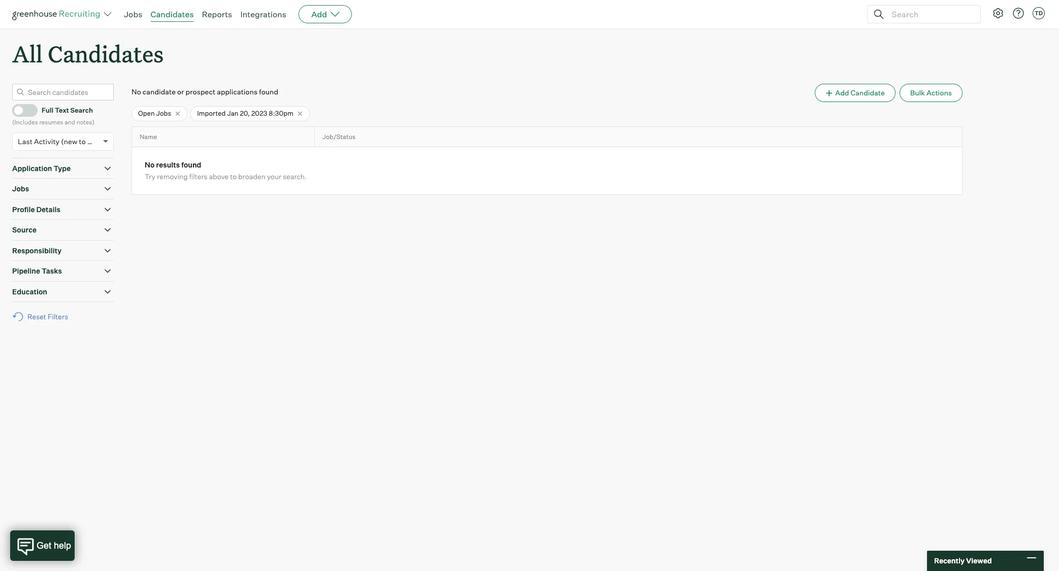 Task type: describe. For each thing, give the bounding box(es) containing it.
add candidate link
[[815, 84, 895, 102]]

candidates link
[[151, 9, 194, 19]]

try
[[145, 172, 155, 181]]

td
[[1035, 10, 1043, 17]]

all
[[12, 39, 43, 69]]

1 vertical spatial jobs
[[156, 109, 171, 117]]

job/status
[[322, 133, 355, 141]]

20,
[[240, 109, 250, 117]]

application type
[[12, 164, 71, 172]]

open jobs
[[138, 109, 171, 117]]

last activity (new to old)
[[18, 137, 100, 146]]

last
[[18, 137, 32, 146]]

0 vertical spatial candidates
[[151, 9, 194, 19]]

prospect
[[186, 87, 215, 96]]

0 vertical spatial jobs
[[124, 9, 142, 19]]

no results found try removing filters above to broaden your search.
[[145, 161, 307, 181]]

name
[[140, 133, 157, 141]]

8:30pm
[[269, 109, 293, 117]]

2023
[[251, 109, 267, 117]]

checkmark image
[[17, 106, 24, 113]]

application
[[12, 164, 52, 172]]

add candidate
[[835, 88, 885, 97]]

all candidates
[[12, 39, 164, 69]]

reset filters
[[27, 312, 68, 321]]

reports
[[202, 9, 232, 19]]

jobs link
[[124, 9, 142, 19]]

pipeline tasks
[[12, 267, 62, 275]]

greenhouse recruiting image
[[12, 8, 104, 20]]

broaden
[[238, 172, 265, 181]]

and
[[65, 118, 75, 126]]

reports link
[[202, 9, 232, 19]]

integrations link
[[240, 9, 286, 19]]

source
[[12, 226, 37, 234]]

filters
[[189, 172, 207, 181]]

reset filters button
[[12, 307, 73, 326]]

full
[[42, 106, 53, 114]]

search
[[70, 106, 93, 114]]

profile
[[12, 205, 35, 214]]

Search text field
[[889, 7, 971, 22]]

add for add candidate
[[835, 88, 849, 97]]

bulk actions
[[910, 88, 952, 97]]

text
[[55, 106, 69, 114]]

above
[[209, 172, 229, 181]]

no candidate or prospect applications found
[[131, 87, 278, 96]]

reset
[[27, 312, 46, 321]]

results
[[156, 161, 180, 169]]

Search candidates field
[[12, 84, 114, 101]]

last activity (new to old) option
[[18, 137, 100, 146]]

profile details
[[12, 205, 60, 214]]

0 vertical spatial found
[[259, 87, 278, 96]]

no for no results found try removing filters above to broaden your search.
[[145, 161, 155, 169]]

tasks
[[42, 267, 62, 275]]

add for add
[[311, 9, 327, 19]]

imported
[[197, 109, 226, 117]]

1 vertical spatial candidates
[[48, 39, 164, 69]]

removing
[[157, 172, 188, 181]]



Task type: vqa. For each thing, say whether or not it's contained in the screenshot.
(INCLUDES
yes



Task type: locate. For each thing, give the bounding box(es) containing it.
candidates
[[151, 9, 194, 19], [48, 39, 164, 69]]

0 vertical spatial to
[[79, 137, 86, 146]]

1 vertical spatial found
[[181, 161, 201, 169]]

bulk
[[910, 88, 925, 97]]

found inside "no results found try removing filters above to broaden your search."
[[181, 161, 201, 169]]

to inside "no results found try removing filters above to broaden your search."
[[230, 172, 237, 181]]

imported jan 20, 2023 8:30pm
[[197, 109, 293, 117]]

activity
[[34, 137, 59, 146]]

1 horizontal spatial add
[[835, 88, 849, 97]]

add button
[[299, 5, 352, 23]]

no inside "no results found try removing filters above to broaden your search."
[[145, 161, 155, 169]]

1 vertical spatial no
[[145, 161, 155, 169]]

actions
[[926, 88, 952, 97]]

found up 2023
[[259, 87, 278, 96]]

1 horizontal spatial jobs
[[124, 9, 142, 19]]

candidates right the jobs link
[[151, 9, 194, 19]]

pipeline
[[12, 267, 40, 275]]

1 horizontal spatial found
[[259, 87, 278, 96]]

add inside popup button
[[311, 9, 327, 19]]

jobs
[[124, 9, 142, 19], [156, 109, 171, 117], [12, 184, 29, 193]]

1 horizontal spatial to
[[230, 172, 237, 181]]

jobs left candidates link
[[124, 9, 142, 19]]

no left candidate
[[131, 87, 141, 96]]

configure image
[[992, 7, 1004, 19]]

search.
[[283, 172, 307, 181]]

filters
[[48, 312, 68, 321]]

candidate
[[851, 88, 885, 97]]

1 vertical spatial to
[[230, 172, 237, 181]]

to
[[79, 137, 86, 146], [230, 172, 237, 181]]

to left the old)
[[79, 137, 86, 146]]

add
[[311, 9, 327, 19], [835, 88, 849, 97]]

resumes
[[39, 118, 63, 126]]

viewed
[[966, 557, 992, 565]]

2 horizontal spatial jobs
[[156, 109, 171, 117]]

bulk actions link
[[899, 84, 963, 102]]

education
[[12, 287, 47, 296]]

full text search (includes resumes and notes)
[[12, 106, 94, 126]]

jan
[[227, 109, 238, 117]]

no for no candidate or prospect applications found
[[131, 87, 141, 96]]

no
[[131, 87, 141, 96], [145, 161, 155, 169]]

jobs up profile
[[12, 184, 29, 193]]

integrations
[[240, 9, 286, 19]]

type
[[54, 164, 71, 172]]

0 vertical spatial no
[[131, 87, 141, 96]]

2 vertical spatial jobs
[[12, 184, 29, 193]]

0 horizontal spatial to
[[79, 137, 86, 146]]

found up "filters"
[[181, 161, 201, 169]]

found
[[259, 87, 278, 96], [181, 161, 201, 169]]

td button
[[1031, 5, 1047, 21]]

td button
[[1033, 7, 1045, 19]]

or
[[177, 87, 184, 96]]

1 horizontal spatial no
[[145, 161, 155, 169]]

0 horizontal spatial found
[[181, 161, 201, 169]]

candidate
[[143, 87, 176, 96]]

notes)
[[76, 118, 94, 126]]

responsibility
[[12, 246, 62, 255]]

your
[[267, 172, 281, 181]]

0 horizontal spatial jobs
[[12, 184, 29, 193]]

1 vertical spatial add
[[835, 88, 849, 97]]

(new
[[61, 137, 77, 146]]

recently viewed
[[934, 557, 992, 565]]

applications
[[217, 87, 258, 96]]

jobs right open
[[156, 109, 171, 117]]

recently
[[934, 557, 965, 565]]

details
[[36, 205, 60, 214]]

0 horizontal spatial add
[[311, 9, 327, 19]]

(includes
[[12, 118, 38, 126]]

0 horizontal spatial no
[[131, 87, 141, 96]]

to right above
[[230, 172, 237, 181]]

no up 'try'
[[145, 161, 155, 169]]

old)
[[87, 137, 100, 146]]

open
[[138, 109, 155, 117]]

0 vertical spatial add
[[311, 9, 327, 19]]

candidates down the jobs link
[[48, 39, 164, 69]]



